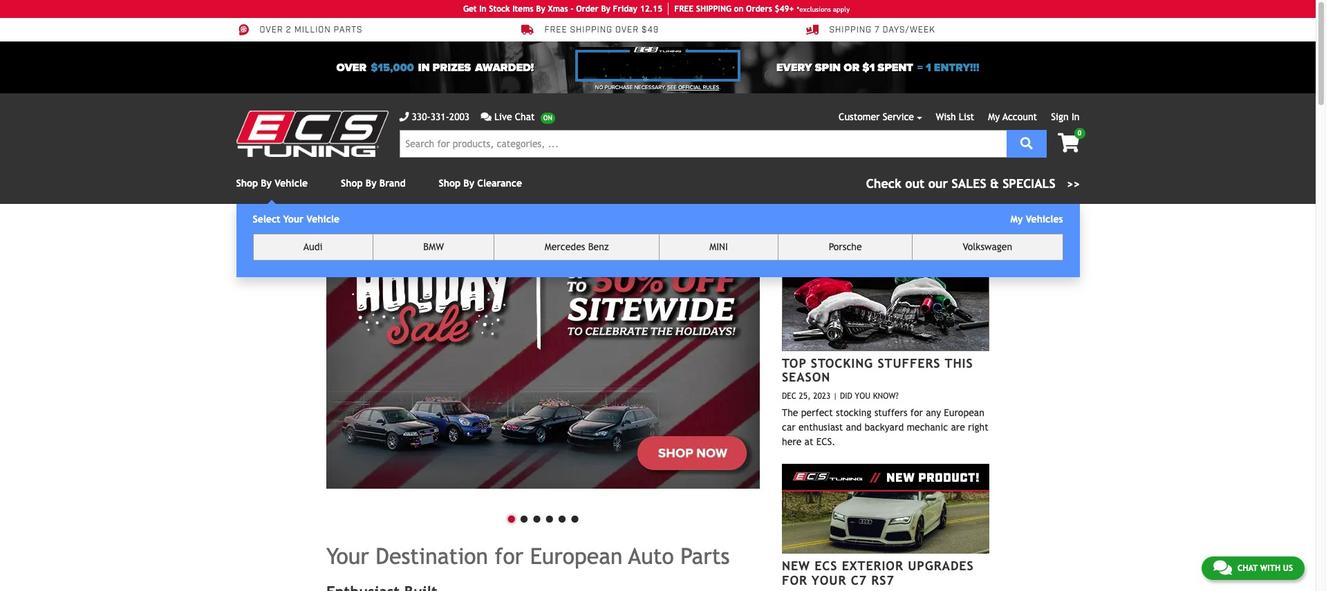 Task type: locate. For each thing, give the bounding box(es) containing it.
1 horizontal spatial your
[[326, 543, 369, 569]]

4 • from the left
[[543, 504, 556, 532]]

1 horizontal spatial shop
[[341, 178, 363, 189]]

-
[[571, 4, 574, 14]]

for inside dec 25, 2023 | did you know? the perfect stocking stuffers for any european car enthusiast and backyard mechanic are right here at ecs.
[[911, 408, 923, 419]]

0 vertical spatial ecs
[[849, 237, 877, 255]]

shop up select
[[236, 178, 258, 189]]

right
[[968, 422, 989, 433]]

by left brand
[[366, 178, 377, 189]]

my vehicles
[[1011, 214, 1063, 225]]

in right 'sign'
[[1072, 111, 1080, 122]]

top stocking stuffers this season link
[[782, 356, 974, 385]]

1 horizontal spatial chat
[[1238, 564, 1258, 573]]

backyard
[[865, 422, 904, 433]]

official
[[678, 84, 702, 91]]

dec 25, 2023 | did you know? the perfect stocking stuffers for any european car enthusiast and backyard mechanic are right here at ecs.
[[782, 392, 989, 448]]

ecs left news
[[849, 237, 877, 255]]

0 vertical spatial your
[[283, 214, 304, 225]]

european down the • • • • • •
[[530, 543, 623, 569]]

2 vertical spatial your
[[812, 573, 847, 588]]

0 vertical spatial vehicle
[[275, 178, 308, 189]]

shop for shop by brand
[[341, 178, 363, 189]]

1 horizontal spatial over
[[336, 61, 367, 74]]

new ecs exterior upgrades for your c7 rs7
[[782, 559, 974, 588]]

330-
[[412, 111, 431, 122]]

on
[[734, 4, 744, 14]]

over left 2
[[260, 25, 283, 35]]

0 horizontal spatial for
[[495, 543, 524, 569]]

0 horizontal spatial my
[[989, 111, 1000, 122]]

1 vertical spatial your
[[326, 543, 369, 569]]

mercedes
[[545, 241, 585, 252]]

this
[[945, 356, 974, 371]]

by up select
[[261, 178, 272, 189]]

my
[[989, 111, 1000, 122], [1011, 214, 1023, 225]]

clearance
[[477, 178, 522, 189]]

$1
[[863, 61, 875, 74]]

over
[[260, 25, 283, 35], [336, 61, 367, 74]]

ship
[[696, 4, 713, 14]]

over for over 2 million parts
[[260, 25, 283, 35]]

shop
[[236, 178, 258, 189], [341, 178, 363, 189], [439, 178, 461, 189]]

for down the • • • • • •
[[495, 543, 524, 569]]

european up are
[[944, 408, 985, 419]]

comments image
[[1214, 560, 1232, 576]]

top stocking stuffers this season image
[[782, 261, 990, 351]]

chat
[[515, 111, 535, 122], [1238, 564, 1258, 573]]

over $15,000 in prizes
[[336, 61, 471, 74]]

3 shop from the left
[[439, 178, 461, 189]]

shop by brand
[[341, 178, 406, 189]]

1 vertical spatial vehicle
[[307, 214, 340, 225]]

shop for shop by vehicle
[[236, 178, 258, 189]]

view
[[952, 243, 970, 251]]

5 • from the left
[[556, 504, 569, 532]]

• • • • • •
[[505, 504, 581, 532]]

your destination for european auto parts
[[326, 543, 730, 569]]

shop left brand
[[341, 178, 363, 189]]

over 2 million parts link
[[236, 24, 363, 36]]

vehicle up select your vehicle
[[275, 178, 308, 189]]

for left any
[[911, 408, 923, 419]]

new
[[782, 559, 811, 574]]

ecs
[[849, 237, 877, 255], [815, 559, 838, 574]]

chat with us link
[[1202, 557, 1305, 580]]

every
[[777, 61, 812, 74]]

0 vertical spatial chat
[[515, 111, 535, 122]]

get
[[463, 4, 477, 14]]

0 vertical spatial over
[[260, 25, 283, 35]]

no
[[595, 84, 604, 91]]

0 horizontal spatial ecs
[[815, 559, 838, 574]]

friday
[[613, 4, 638, 14]]

select your vehicle
[[253, 214, 340, 225]]

2023
[[814, 392, 831, 401]]

are
[[951, 422, 965, 433]]

0 vertical spatial in
[[479, 4, 487, 14]]

ecs news
[[849, 237, 923, 255]]

rs7
[[872, 573, 895, 588]]

12.15
[[640, 4, 663, 14]]

0 vertical spatial my
[[989, 111, 1000, 122]]

your
[[283, 214, 304, 225], [326, 543, 369, 569], [812, 573, 847, 588]]

destination
[[376, 543, 488, 569]]

live chat
[[495, 111, 535, 122]]

1 vertical spatial over
[[336, 61, 367, 74]]

account
[[1003, 111, 1038, 122]]

0 horizontal spatial your
[[283, 214, 304, 225]]

porsche
[[829, 241, 862, 252]]

my for my vehicles
[[1011, 214, 1023, 225]]

3 • from the left
[[531, 504, 543, 532]]

chat with us
[[1238, 564, 1293, 573]]

entry!!!
[[934, 61, 980, 74]]

parts
[[334, 25, 363, 35]]

my left vehicles
[[1011, 214, 1023, 225]]

for
[[911, 408, 923, 419], [495, 543, 524, 569]]

chat inside live chat "link"
[[515, 111, 535, 122]]

2 shop from the left
[[341, 178, 363, 189]]

0 horizontal spatial in
[[479, 4, 487, 14]]

stocking
[[811, 356, 874, 371]]

shipping
[[830, 25, 872, 35]]

new ecs exterior upgrades for your c7 rs7 link
[[782, 559, 974, 588]]

ecs tuning image
[[236, 111, 388, 157]]

0 vertical spatial for
[[911, 408, 923, 419]]

upgrades
[[908, 559, 974, 574]]

chat left the with at bottom right
[[1238, 564, 1258, 573]]

stuffers
[[878, 356, 941, 371]]

0 horizontal spatial european
[[530, 543, 623, 569]]

over inside over 2 million parts link
[[260, 25, 283, 35]]

vehicle up audi
[[307, 214, 340, 225]]

spent
[[878, 61, 914, 74]]

over down parts
[[336, 61, 367, 74]]

shop left 'clearance'
[[439, 178, 461, 189]]

dec
[[782, 392, 797, 401]]

1 horizontal spatial european
[[944, 408, 985, 419]]

1 horizontal spatial for
[[911, 408, 923, 419]]

benz
[[588, 241, 609, 252]]

2 horizontal spatial your
[[812, 573, 847, 588]]

my left account
[[989, 111, 1000, 122]]

0 horizontal spatial shop
[[236, 178, 258, 189]]

1 vertical spatial my
[[1011, 214, 1023, 225]]

view all
[[952, 243, 984, 251]]

0 vertical spatial european
[[944, 408, 985, 419]]

330-331-2003 link
[[399, 110, 470, 124]]

in right get
[[479, 4, 487, 14]]

shop by vehicle
[[236, 178, 308, 189]]

parts
[[681, 543, 730, 569]]

1 horizontal spatial in
[[1072, 111, 1080, 122]]

xmas
[[548, 4, 568, 14]]

by left 'clearance'
[[464, 178, 475, 189]]

in
[[479, 4, 487, 14], [1072, 111, 1080, 122]]

1 horizontal spatial my
[[1011, 214, 1023, 225]]

0 horizontal spatial chat
[[515, 111, 535, 122]]

chat right live
[[515, 111, 535, 122]]

live
[[495, 111, 512, 122]]

european
[[944, 408, 985, 419], [530, 543, 623, 569]]

shop for shop by clearance
[[439, 178, 461, 189]]

see official rules link
[[668, 84, 720, 92]]

in for get
[[479, 4, 487, 14]]

free
[[545, 25, 568, 35]]

no purchase necessary. see official rules .
[[595, 84, 721, 91]]

shipping 7 days/week link
[[806, 24, 936, 36]]

vehicle for shop by vehicle
[[275, 178, 308, 189]]

1 vertical spatial ecs
[[815, 559, 838, 574]]

1 vertical spatial in
[[1072, 111, 1080, 122]]

1 shop from the left
[[236, 178, 258, 189]]

0 horizontal spatial over
[[260, 25, 283, 35]]

my vehicles link
[[1011, 214, 1063, 225]]

here
[[782, 437, 802, 448]]

2 horizontal spatial shop
[[439, 178, 461, 189]]

by left xmas
[[536, 4, 546, 14]]

ecs right "new"
[[815, 559, 838, 574]]



Task type: vqa. For each thing, say whether or not it's contained in the screenshot.
12.15 at the left top
yes



Task type: describe. For each thing, give the bounding box(es) containing it.
sign in
[[1052, 111, 1080, 122]]

stuffers
[[875, 408, 908, 419]]

by right order
[[601, 4, 611, 14]]

wish
[[936, 111, 956, 122]]

top stocking stuffers this season
[[782, 356, 974, 385]]

in
[[418, 61, 430, 74]]

shopping cart image
[[1058, 133, 1080, 153]]

1 vertical spatial for
[[495, 543, 524, 569]]

you
[[855, 392, 871, 401]]

ecs.
[[817, 437, 836, 448]]

over for over $15,000 in prizes
[[336, 61, 367, 74]]

audi
[[304, 241, 323, 252]]

exterior
[[842, 559, 904, 574]]

necessary.
[[635, 84, 666, 91]]

7
[[875, 25, 880, 35]]

1
[[926, 61, 932, 74]]

know?
[[873, 392, 899, 401]]

6 • from the left
[[569, 504, 581, 532]]

purchase
[[605, 84, 633, 91]]

over 2 million parts
[[260, 25, 363, 35]]

days/week
[[883, 25, 936, 35]]

0 link
[[1047, 128, 1086, 154]]

car
[[782, 422, 796, 433]]

ecs tuning 'spin to win' contest logo image
[[576, 47, 740, 82]]

sign in link
[[1052, 111, 1080, 122]]

and
[[846, 422, 862, 433]]

1 vertical spatial european
[[530, 543, 623, 569]]

mercedes benz
[[545, 241, 609, 252]]

330-331-2003
[[412, 111, 470, 122]]

the
[[782, 408, 798, 419]]

service
[[883, 111, 914, 122]]

volkswagen
[[963, 241, 1013, 252]]

1 vertical spatial chat
[[1238, 564, 1258, 573]]

my for my account
[[989, 111, 1000, 122]]

stocking
[[836, 408, 872, 419]]

live chat link
[[481, 110, 555, 124]]

auto
[[629, 543, 674, 569]]

$49
[[642, 25, 659, 35]]

comments image
[[481, 112, 492, 122]]

over
[[616, 25, 639, 35]]

331-
[[431, 111, 449, 122]]

perfect
[[801, 408, 833, 419]]

|
[[833, 392, 838, 401]]

bmw
[[423, 241, 444, 252]]

by for shop by vehicle
[[261, 178, 272, 189]]

mechanic
[[907, 422, 948, 433]]

select
[[253, 214, 281, 225]]

search image
[[1021, 137, 1033, 149]]

phone image
[[399, 112, 409, 122]]

get in stock items by xmas - order by friday 12.15
[[463, 4, 663, 14]]

by for shop by brand
[[366, 178, 377, 189]]

$49+
[[775, 4, 794, 14]]

1 horizontal spatial ecs
[[849, 237, 877, 255]]

enthusiast
[[799, 422, 843, 433]]

new ecs exterior upgrades for your c7 rs7 image
[[782, 464, 990, 554]]

us
[[1284, 564, 1293, 573]]

$15,000
[[371, 61, 414, 74]]

free shipping over $49
[[545, 25, 659, 35]]

every spin or $1 spent = 1 entry!!!
[[777, 61, 980, 74]]

vehicle for select your vehicle
[[307, 214, 340, 225]]

your inside new ecs exterior upgrades for your c7 rs7
[[812, 573, 847, 588]]

vehicles
[[1026, 214, 1063, 225]]

my account
[[989, 111, 1038, 122]]

shop by brand link
[[341, 178, 406, 189]]

sales & specials link
[[866, 174, 1080, 193]]

items
[[513, 4, 534, 14]]

wish list link
[[936, 111, 975, 122]]

shop by vehicle link
[[236, 178, 308, 189]]

sales & specials
[[952, 176, 1056, 191]]

sign
[[1052, 111, 1069, 122]]

list
[[959, 111, 975, 122]]

1 • from the left
[[505, 504, 518, 532]]

2
[[286, 25, 292, 35]]

customer service
[[839, 111, 914, 122]]

spin
[[815, 61, 841, 74]]

with
[[1261, 564, 1281, 573]]

by for shop by clearance
[[464, 178, 475, 189]]

.
[[720, 84, 721, 91]]

25,
[[799, 392, 811, 401]]

in for sign
[[1072, 111, 1080, 122]]

see
[[668, 84, 677, 91]]

ecs inside new ecs exterior upgrades for your c7 rs7
[[815, 559, 838, 574]]

at
[[805, 437, 814, 448]]

*exclusions apply link
[[797, 4, 850, 14]]

european inside dec 25, 2023 | did you know? the perfect stocking stuffers for any european car enthusiast and backyard mechanic are right here at ecs.
[[944, 408, 985, 419]]

million
[[294, 25, 331, 35]]

Search text field
[[399, 130, 1007, 158]]

customer
[[839, 111, 880, 122]]

any
[[926, 408, 941, 419]]

generic - ecs holiday sale image
[[326, 237, 760, 489]]

my account link
[[989, 111, 1038, 122]]

apply
[[833, 5, 850, 13]]

2003
[[449, 111, 470, 122]]

sales
[[952, 176, 987, 191]]

top
[[782, 356, 807, 371]]

shipping
[[570, 25, 613, 35]]

c7
[[851, 573, 867, 588]]

2 • from the left
[[518, 504, 531, 532]]



